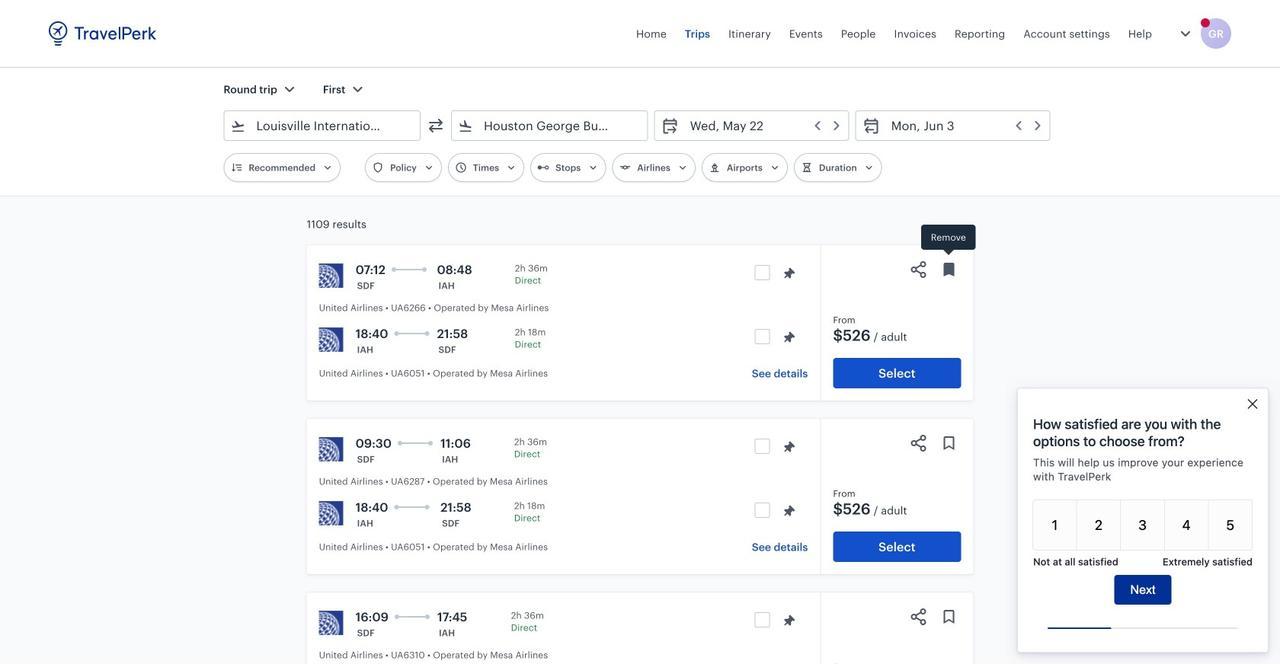 Task type: locate. For each thing, give the bounding box(es) containing it.
4 united airlines image from the top
[[319, 611, 343, 636]]

From search field
[[246, 114, 400, 138]]

united airlines image
[[319, 264, 343, 288], [319, 328, 343, 352], [319, 502, 343, 526], [319, 611, 343, 636]]

Depart field
[[680, 114, 843, 138]]

1 united airlines image from the top
[[319, 264, 343, 288]]

tooltip
[[922, 225, 976, 257]]

Return field
[[881, 114, 1044, 138]]

united airlines image
[[319, 438, 343, 462]]



Task type: vqa. For each thing, say whether or not it's contained in the screenshot.
Return Text Field
no



Task type: describe. For each thing, give the bounding box(es) containing it.
To search field
[[473, 114, 628, 138]]

2 united airlines image from the top
[[319, 328, 343, 352]]

3 united airlines image from the top
[[319, 502, 343, 526]]



